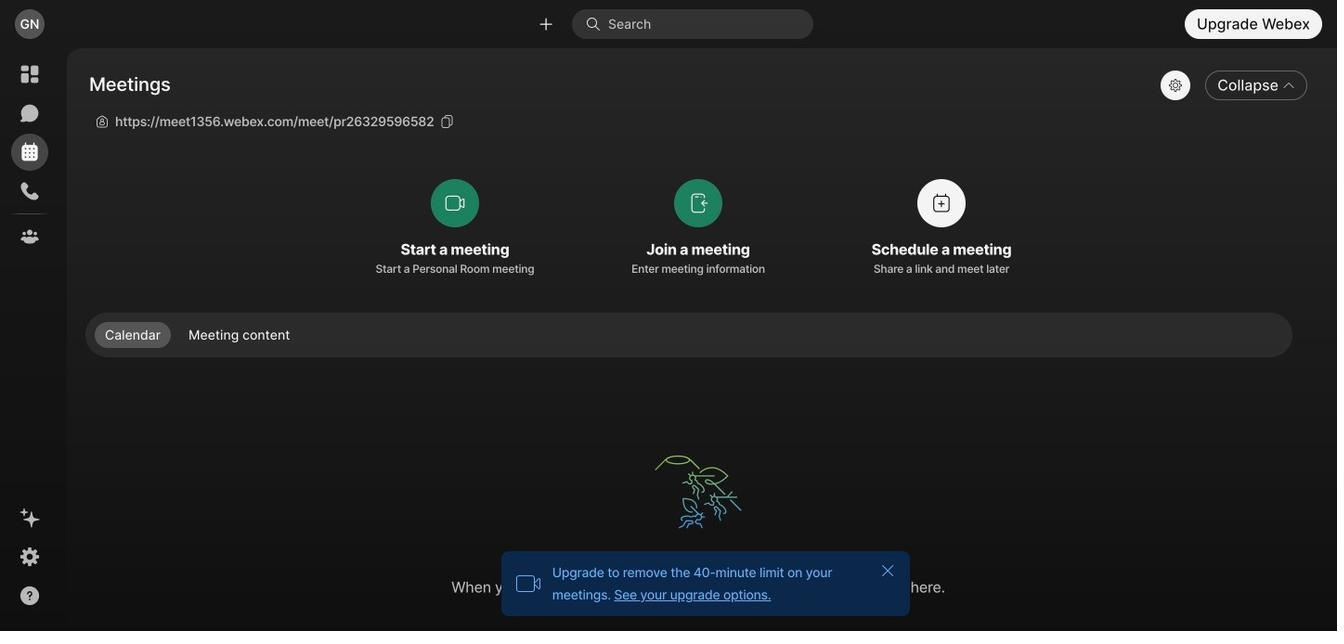 Task type: describe. For each thing, give the bounding box(es) containing it.
cancel_16 image
[[880, 564, 895, 578]]



Task type: vqa. For each thing, say whether or not it's contained in the screenshot.
cancel_16 image
yes



Task type: locate. For each thing, give the bounding box(es) containing it.
navigation
[[0, 48, 59, 631]]

camera_28 image
[[515, 571, 541, 597]]

webex tab list
[[11, 56, 48, 255]]



